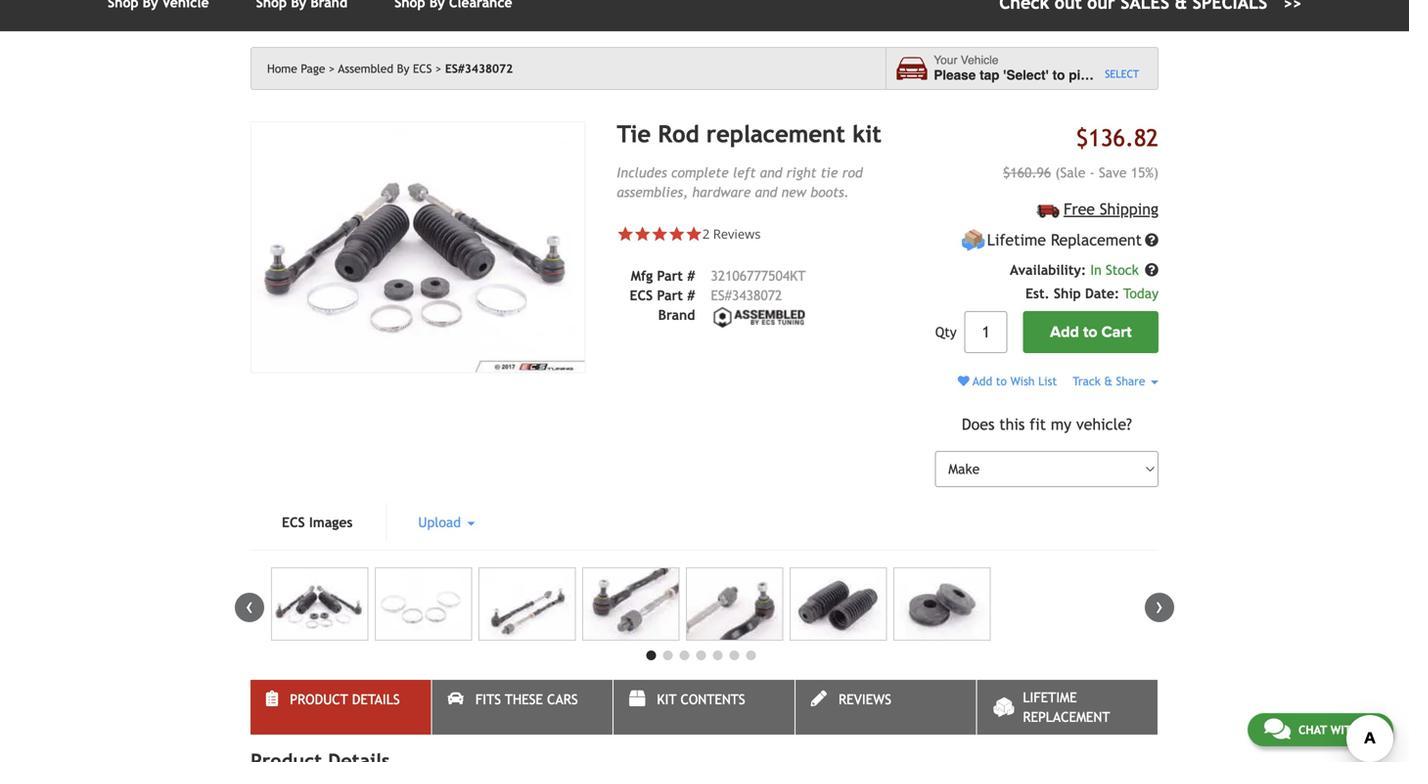 Task type: locate. For each thing, give the bounding box(es) containing it.
assembled by ecs link
[[338, 62, 442, 75]]

0 vertical spatial #
[[687, 268, 695, 284]]

2 reviews
[[703, 225, 761, 243]]

0 vertical spatial lifetime
[[987, 231, 1046, 249]]

ecs right the by
[[413, 62, 432, 75]]

es# 3438072 brand
[[658, 288, 783, 323]]

add inside button
[[1051, 323, 1080, 342]]

to
[[1053, 68, 1065, 83], [1084, 323, 1098, 342], [996, 375, 1007, 388]]

1 vertical spatial add
[[973, 375, 993, 388]]

chat
[[1299, 723, 1327, 737]]

es#3438072 - 32106777504kt - tie rod replacement kit - includes complete left and right tie rod assemblies, hardware and new boots. - assembled by ecs - bmw image
[[251, 121, 586, 373], [271, 568, 368, 641], [375, 568, 472, 641], [479, 568, 576, 641], [582, 568, 680, 641], [686, 568, 783, 641], [790, 568, 887, 641], [894, 568, 991, 641]]

None text field
[[965, 311, 1008, 354]]

# up brand
[[687, 288, 695, 303]]

kit
[[853, 120, 882, 148]]

question circle image
[[1145, 234, 1159, 247], [1145, 263, 1159, 277]]

add to wish list link
[[958, 375, 1057, 388]]

wish
[[1011, 375, 1035, 388]]

1 vertical spatial reviews
[[839, 692, 892, 708]]

lifetime replacement
[[987, 231, 1142, 249], [1023, 690, 1111, 726]]

# up es# 3438072 brand
[[687, 268, 695, 284]]

›
[[1156, 593, 1164, 619]]

star image down hardware
[[686, 226, 703, 243]]

1 horizontal spatial ecs
[[413, 62, 432, 75]]

in
[[1091, 262, 1102, 278]]

1 vertical spatial #
[[687, 288, 695, 303]]

question circle image for in stock
[[1145, 263, 1159, 277]]

assembled
[[338, 62, 394, 75]]

reviews
[[713, 225, 761, 243], [839, 692, 892, 708]]

star image
[[617, 226, 634, 243], [634, 226, 651, 243], [668, 226, 686, 243]]

question circle image up the today
[[1145, 263, 1159, 277]]

3438072
[[732, 288, 783, 303]]

2 part from the top
[[657, 288, 683, 303]]

these
[[505, 692, 543, 708]]

1 vertical spatial to
[[1084, 323, 1098, 342]]

2 question circle image from the top
[[1145, 263, 1159, 277]]

to left wish
[[996, 375, 1007, 388]]

today
[[1124, 286, 1159, 302]]

ecs left "images"
[[282, 515, 305, 531]]

brand
[[658, 307, 695, 323]]

0 vertical spatial add
[[1051, 323, 1080, 342]]

1 question circle image from the top
[[1145, 234, 1159, 247]]

add down ship
[[1051, 323, 1080, 342]]

add right heart image
[[973, 375, 993, 388]]

2 horizontal spatial to
[[1084, 323, 1098, 342]]

es#3438072
[[445, 62, 513, 75]]

0 horizontal spatial to
[[996, 375, 1007, 388]]

2 horizontal spatial ecs
[[630, 288, 653, 303]]

fits
[[476, 692, 501, 708]]

0 horizontal spatial star image
[[651, 226, 668, 243]]

1 vertical spatial ecs
[[630, 288, 653, 303]]

star image
[[651, 226, 668, 243], [686, 226, 703, 243]]

1 vertical spatial replacement
[[1023, 710, 1111, 726]]

1 vertical spatial part
[[657, 288, 683, 303]]

part right the mfg
[[657, 268, 683, 284]]

rod
[[658, 120, 699, 148]]

home page
[[267, 62, 325, 75]]

and right left
[[760, 165, 783, 181]]

part up brand
[[657, 288, 683, 303]]

question circle image down shipping
[[1145, 234, 1159, 247]]

2 vertical spatial to
[[996, 375, 1007, 388]]

heart image
[[958, 376, 970, 387]]

availability:
[[1010, 262, 1087, 278]]

3 star image from the left
[[668, 226, 686, 243]]

0 vertical spatial replacement
[[1051, 231, 1142, 249]]

to left cart
[[1084, 323, 1098, 342]]

2 vertical spatial ecs
[[282, 515, 305, 531]]

$160.96 (sale - save 15%)
[[1003, 165, 1159, 180]]

assembled by ecs
[[338, 62, 432, 75]]

1 vertical spatial lifetime replacement
[[1023, 690, 1111, 726]]

1 # from the top
[[687, 268, 695, 284]]

1 horizontal spatial add
[[1051, 323, 1080, 342]]

to left pick
[[1053, 68, 1065, 83]]

1 vertical spatial lifetime
[[1023, 690, 1077, 706]]

track
[[1073, 375, 1101, 388]]

free shipping image
[[1037, 204, 1060, 218]]

0 vertical spatial to
[[1053, 68, 1065, 83]]

1 vertical spatial and
[[755, 184, 778, 200]]

reviews link
[[796, 681, 976, 735]]

product details
[[290, 692, 400, 708]]

to for add to cart
[[1084, 323, 1098, 342]]

page
[[301, 62, 325, 75]]

2 # from the top
[[687, 288, 695, 303]]

shipping
[[1100, 200, 1159, 218]]

to inside your vehicle please tap 'select' to pick a vehicle
[[1053, 68, 1065, 83]]

question circle image for lifetime replacement
[[1145, 234, 1159, 247]]

&
[[1105, 375, 1113, 388]]

0 horizontal spatial add
[[973, 375, 993, 388]]

right
[[787, 165, 817, 181]]

1 horizontal spatial reviews
[[839, 692, 892, 708]]

cart
[[1102, 323, 1132, 342]]

includes
[[617, 165, 667, 181]]

mfg
[[631, 268, 653, 284]]

left
[[733, 165, 756, 181]]

us
[[1363, 723, 1377, 737]]

kit contents
[[657, 692, 746, 708]]

# inside 32106777504kt ecs part #
[[687, 288, 695, 303]]

0 vertical spatial question circle image
[[1145, 234, 1159, 247]]

1 vertical spatial question circle image
[[1145, 263, 1159, 277]]

contents
[[681, 692, 746, 708]]

ecs down the mfg
[[630, 288, 653, 303]]

fit
[[1030, 415, 1046, 433]]

lifetime
[[987, 231, 1046, 249], [1023, 690, 1077, 706]]

1 part from the top
[[657, 268, 683, 284]]

1 star image from the left
[[651, 226, 668, 243]]

and
[[760, 165, 783, 181], [755, 184, 778, 200]]

2 star image from the left
[[686, 226, 703, 243]]

1 horizontal spatial star image
[[686, 226, 703, 243]]

1 horizontal spatial to
[[1053, 68, 1065, 83]]

to inside button
[[1084, 323, 1098, 342]]

part
[[657, 268, 683, 284], [657, 288, 683, 303]]

images
[[309, 515, 353, 531]]

0 horizontal spatial reviews
[[713, 225, 761, 243]]

-
[[1090, 165, 1095, 180]]

lifetime inside lifetime replacement
[[1023, 690, 1077, 706]]

star image up mfg part #
[[651, 226, 668, 243]]

32106777504kt
[[711, 268, 806, 284]]

my
[[1051, 415, 1072, 433]]

est. ship date: today
[[1026, 286, 1159, 302]]

ecs
[[413, 62, 432, 75], [630, 288, 653, 303], [282, 515, 305, 531]]

add
[[1051, 323, 1080, 342], [973, 375, 993, 388]]

details
[[352, 692, 400, 708]]

0 horizontal spatial ecs
[[282, 515, 305, 531]]

and left new
[[755, 184, 778, 200]]

0 vertical spatial part
[[657, 268, 683, 284]]

select link
[[1105, 66, 1140, 82]]

your vehicle please tap 'select' to pick a vehicle
[[934, 54, 1156, 83]]



Task type: describe. For each thing, give the bounding box(es) containing it.
ecs images link
[[251, 503, 384, 542]]

stock
[[1106, 262, 1139, 278]]

'select'
[[1004, 68, 1049, 83]]

comments image
[[1265, 718, 1291, 741]]

$160.96
[[1003, 165, 1052, 180]]

home page link
[[267, 62, 335, 75]]

your
[[934, 54, 958, 67]]

complete
[[671, 165, 729, 181]]

with
[[1331, 723, 1360, 737]]

cars
[[547, 692, 578, 708]]

pick
[[1069, 68, 1096, 83]]

product
[[290, 692, 348, 708]]

tie rod replacement kit
[[617, 120, 882, 148]]

save
[[1099, 165, 1127, 180]]

chat with us link
[[1248, 714, 1394, 747]]

add for add to wish list
[[973, 375, 993, 388]]

this
[[1000, 415, 1025, 433]]

kit
[[657, 692, 677, 708]]

part inside 32106777504kt ecs part #
[[657, 288, 683, 303]]

15%)
[[1131, 165, 1159, 180]]

home
[[267, 62, 297, 75]]

select
[[1105, 68, 1140, 80]]

does
[[962, 415, 995, 433]]

product details link
[[251, 681, 431, 735]]

ecs inside 32106777504kt ecs part #
[[630, 288, 653, 303]]

ecs images
[[282, 515, 353, 531]]

lifetime replacement link
[[977, 681, 1158, 735]]

please
[[934, 68, 976, 83]]

rod
[[842, 165, 863, 181]]

free
[[1064, 200, 1095, 218]]

add to cart
[[1051, 323, 1132, 342]]

tap
[[980, 68, 1000, 83]]

track & share
[[1073, 375, 1149, 388]]

136.82
[[1089, 124, 1159, 152]]

‹
[[246, 593, 254, 619]]

this product is lifetime replacement eligible image
[[961, 228, 986, 253]]

upload button
[[387, 503, 506, 542]]

to for add to wish list
[[996, 375, 1007, 388]]

hardware
[[692, 184, 751, 200]]

1 star image from the left
[[617, 226, 634, 243]]

fits these cars link
[[432, 681, 613, 735]]

tie
[[821, 165, 838, 181]]

tie
[[617, 120, 651, 148]]

vehicle?
[[1077, 415, 1133, 433]]

› link
[[1145, 593, 1175, 623]]

vehicle
[[961, 54, 999, 67]]

fits these cars
[[476, 692, 578, 708]]

add for add to cart
[[1051, 323, 1080, 342]]

add to wish list
[[970, 375, 1057, 388]]

a
[[1099, 68, 1107, 83]]

qty
[[936, 325, 957, 340]]

list
[[1039, 375, 1057, 388]]

2 star image from the left
[[634, 226, 651, 243]]

vehicle
[[1111, 68, 1156, 83]]

assembled by ecs image
[[711, 305, 809, 330]]

includes complete left and right tie rod assemblies, hardware and new boots.
[[617, 165, 863, 200]]

0 vertical spatial lifetime replacement
[[987, 231, 1142, 249]]

2 reviews link
[[703, 225, 761, 243]]

replacement
[[707, 120, 846, 148]]

free shipping
[[1064, 200, 1159, 218]]

mfg part #
[[631, 268, 695, 284]]

date:
[[1085, 286, 1120, 302]]

chat with us
[[1299, 723, 1377, 737]]

0 vertical spatial reviews
[[713, 225, 761, 243]]

(sale
[[1056, 165, 1086, 180]]

does this fit my vehicle?
[[962, 415, 1133, 433]]

kit contents link
[[614, 681, 795, 735]]

share
[[1116, 375, 1146, 388]]

availability: in stock
[[1010, 262, 1143, 278]]

0 vertical spatial ecs
[[413, 62, 432, 75]]

add to cart button
[[1024, 311, 1159, 354]]

by
[[397, 62, 410, 75]]

32106777504kt ecs part #
[[630, 268, 806, 303]]

0 vertical spatial and
[[760, 165, 783, 181]]

new
[[782, 184, 807, 200]]

upload
[[418, 515, 465, 531]]

boots.
[[811, 184, 850, 200]]

est.
[[1026, 286, 1050, 302]]

2
[[703, 225, 710, 243]]

ecs inside ecs images link
[[282, 515, 305, 531]]

ship
[[1054, 286, 1081, 302]]

‹ link
[[235, 593, 264, 623]]



Task type: vqa. For each thing, say whether or not it's contained in the screenshot.
136.82
yes



